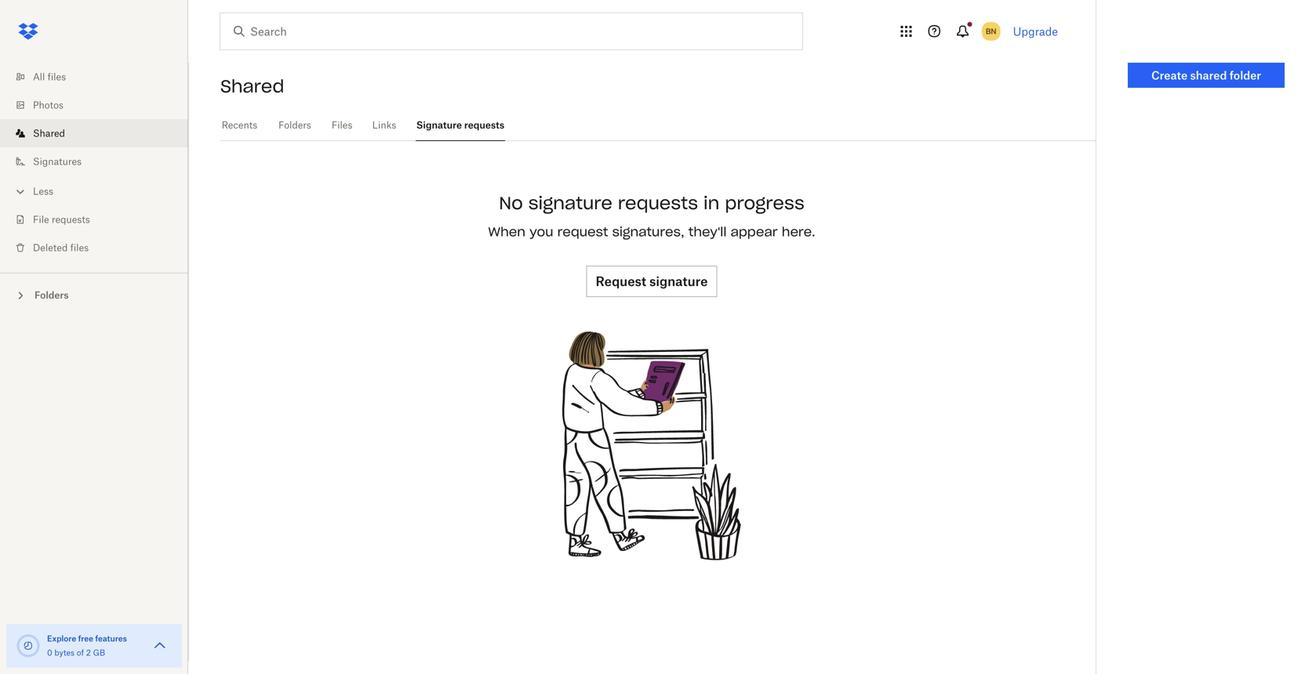 Task type: describe. For each thing, give the bounding box(es) containing it.
no signature requests in progress
[[499, 192, 805, 214]]

of
[[77, 648, 84, 658]]

explore free features 0 bytes of 2 gb
[[47, 634, 127, 658]]

create
[[1151, 69, 1188, 82]]

folders inside folders link
[[279, 119, 311, 131]]

list containing all files
[[0, 53, 188, 273]]

when you request signatures, they'll appear here.
[[488, 224, 816, 240]]

signatures
[[33, 156, 82, 167]]

shared link
[[13, 119, 188, 147]]

upgrade
[[1013, 25, 1058, 38]]

bn
[[986, 26, 997, 36]]

request
[[557, 224, 608, 240]]

files for all files
[[48, 71, 66, 83]]

progress
[[725, 192, 805, 214]]

0 vertical spatial shared
[[220, 75, 284, 97]]

shared list item
[[0, 119, 188, 147]]

shared
[[1190, 69, 1227, 82]]

all files
[[33, 71, 66, 83]]

signature requests
[[416, 119, 504, 131]]

photos
[[33, 99, 64, 111]]

recents link
[[220, 110, 259, 139]]

signatures link
[[13, 147, 188, 176]]

deleted files link
[[13, 234, 188, 262]]

folders inside folders button
[[35, 289, 69, 301]]

tab list containing recents
[[220, 110, 1096, 141]]

file
[[33, 214, 49, 226]]

signature for no
[[529, 192, 613, 214]]

requests for file requests
[[52, 214, 90, 226]]

gb
[[93, 648, 105, 658]]

request
[[596, 274, 646, 289]]

create shared folder button
[[1128, 63, 1285, 88]]

dropbox image
[[13, 16, 44, 47]]

less image
[[13, 184, 28, 200]]

signature requests link
[[416, 110, 505, 139]]

here.
[[782, 224, 816, 240]]

request signature
[[596, 274, 708, 289]]

create shared folder
[[1151, 69, 1261, 82]]



Task type: vqa. For each thing, say whether or not it's contained in the screenshot.
Folders inside "button"
yes



Task type: locate. For each thing, give the bounding box(es) containing it.
list
[[0, 53, 188, 273]]

photos link
[[13, 91, 188, 119]]

folders left files
[[279, 119, 311, 131]]

shared down photos
[[33, 127, 65, 139]]

upgrade link
[[1013, 25, 1058, 38]]

2
[[86, 648, 91, 658]]

files right the all
[[48, 71, 66, 83]]

files
[[48, 71, 66, 83], [70, 242, 89, 254]]

1 vertical spatial files
[[70, 242, 89, 254]]

0
[[47, 648, 52, 658]]

requests
[[464, 119, 504, 131], [618, 192, 698, 214], [52, 214, 90, 226]]

file requests
[[33, 214, 90, 226]]

files right deleted
[[70, 242, 89, 254]]

shared inside shared link
[[33, 127, 65, 139]]

you
[[530, 224, 553, 240]]

appear
[[731, 224, 778, 240]]

links link
[[372, 110, 397, 139]]

features
[[95, 634, 127, 644]]

signature for request
[[649, 274, 708, 289]]

less
[[33, 186, 53, 197]]

0 horizontal spatial files
[[48, 71, 66, 83]]

signature inside button
[[649, 274, 708, 289]]

no
[[499, 192, 523, 214]]

1 vertical spatial shared
[[33, 127, 65, 139]]

request signature button
[[586, 266, 717, 297]]

1 horizontal spatial requests
[[464, 119, 504, 131]]

recents
[[222, 119, 257, 131]]

1 horizontal spatial shared
[[220, 75, 284, 97]]

requests right file
[[52, 214, 90, 226]]

bn button
[[979, 19, 1004, 44]]

deleted files
[[33, 242, 89, 254]]

deleted
[[33, 242, 68, 254]]

1 horizontal spatial folders
[[279, 119, 311, 131]]

0 horizontal spatial folders
[[35, 289, 69, 301]]

tab list
[[220, 110, 1096, 141]]

requests inside list
[[52, 214, 90, 226]]

links
[[372, 119, 396, 131]]

free
[[78, 634, 93, 644]]

1 vertical spatial signature
[[649, 274, 708, 289]]

Search in folder "Dropbox" text field
[[250, 23, 770, 40]]

folder
[[1230, 69, 1261, 82]]

files
[[332, 119, 353, 131]]

signature down when you request signatures, they'll appear here.
[[649, 274, 708, 289]]

explore
[[47, 634, 76, 644]]

signature
[[529, 192, 613, 214], [649, 274, 708, 289]]

folders button
[[0, 283, 188, 306]]

signatures,
[[612, 224, 685, 240]]

0 vertical spatial signature
[[529, 192, 613, 214]]

signature up request
[[529, 192, 613, 214]]

they'll
[[689, 224, 727, 240]]

0 vertical spatial folders
[[279, 119, 311, 131]]

all
[[33, 71, 45, 83]]

0 horizontal spatial requests
[[52, 214, 90, 226]]

file requests link
[[13, 206, 188, 234]]

shared up the recents link
[[220, 75, 284, 97]]

requests up when you request signatures, they'll appear here.
[[618, 192, 698, 214]]

signature
[[416, 119, 462, 131]]

quota usage element
[[16, 634, 41, 659]]

files for deleted files
[[70, 242, 89, 254]]

0 vertical spatial files
[[48, 71, 66, 83]]

1 vertical spatial folders
[[35, 289, 69, 301]]

illustration of an empty shelf image
[[534, 329, 770, 564]]

0 horizontal spatial shared
[[33, 127, 65, 139]]

requests for signature requests
[[464, 119, 504, 131]]

bytes
[[54, 648, 75, 658]]

1 horizontal spatial files
[[70, 242, 89, 254]]

requests right signature
[[464, 119, 504, 131]]

folders link
[[278, 110, 312, 139]]

2 horizontal spatial requests
[[618, 192, 698, 214]]

files link
[[331, 110, 353, 139]]

in
[[704, 192, 720, 214]]

shared
[[220, 75, 284, 97], [33, 127, 65, 139]]

all files link
[[13, 63, 188, 91]]

when
[[488, 224, 526, 240]]

folders
[[279, 119, 311, 131], [35, 289, 69, 301]]

folders down deleted
[[35, 289, 69, 301]]

0 horizontal spatial signature
[[529, 192, 613, 214]]

1 horizontal spatial signature
[[649, 274, 708, 289]]



